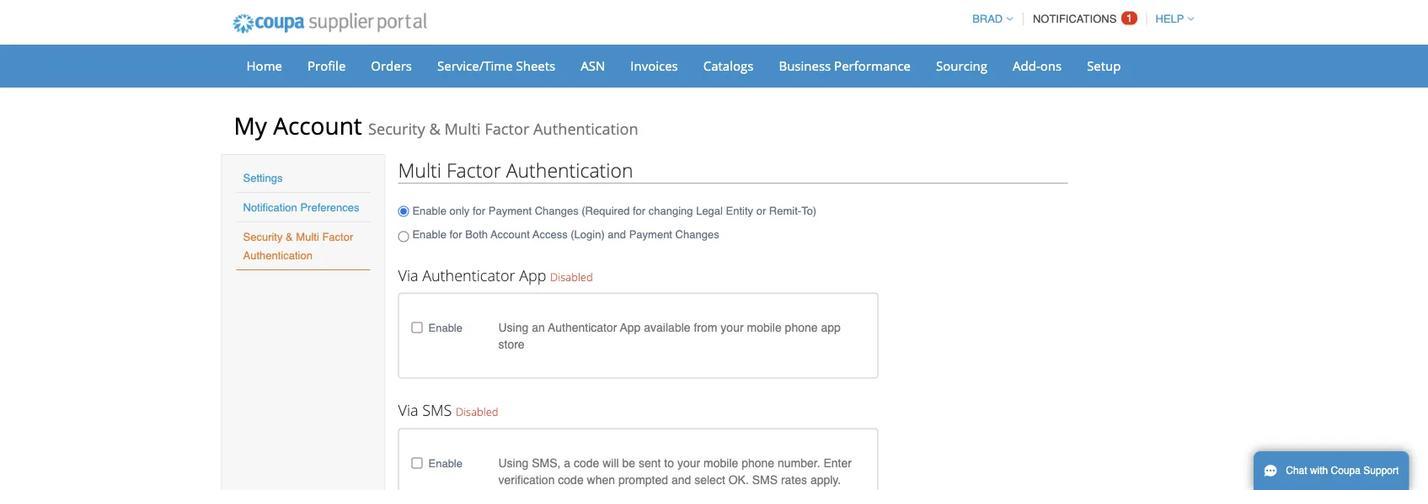 Task type: describe. For each thing, give the bounding box(es) containing it.
enable right enable only for payment changes (required for changing legal entity or remit-to) option
[[413, 205, 447, 217]]

help
[[1156, 13, 1185, 25]]

via for via authenticator app
[[398, 265, 418, 286]]

my account security & multi factor authentication
[[234, 110, 639, 142]]

chat with coupa support button
[[1254, 452, 1410, 491]]

ok.
[[729, 473, 749, 487]]

your inside using an authenticator app available from your mobile phone app store
[[721, 321, 744, 334]]

my
[[234, 110, 267, 142]]

ons
[[1041, 57, 1062, 74]]

1 horizontal spatial account
[[491, 228, 530, 241]]

& inside my account security & multi factor authentication
[[429, 118, 441, 139]]

1 vertical spatial factor
[[447, 157, 501, 183]]

(login)
[[571, 228, 605, 241]]

0 horizontal spatial for
[[450, 228, 462, 241]]

sms inside using sms, a code will be sent to your mobile phone number. enter verification code when prompted and select ok. sms rates apply.
[[752, 473, 778, 487]]

0 vertical spatial code
[[574, 456, 600, 470]]

using for using an authenticator app available from your mobile phone app store
[[499, 321, 529, 334]]

to)
[[802, 205, 817, 217]]

your inside using sms, a code will be sent to your mobile phone number. enter verification code when prompted and select ok. sms rates apply.
[[678, 456, 701, 470]]

disabled inside via sms disabled
[[456, 405, 499, 420]]

mobile inside using an authenticator app available from your mobile phone app store
[[747, 321, 782, 334]]

and inside using sms, a code will be sent to your mobile phone number. enter verification code when prompted and select ok. sms rates apply.
[[672, 473, 691, 487]]

prompted
[[619, 473, 668, 487]]

notification
[[243, 201, 297, 214]]

a
[[564, 456, 571, 470]]

access
[[533, 228, 568, 241]]

add-
[[1013, 57, 1041, 74]]

multi inside the security & multi factor authentication
[[296, 231, 319, 243]]

security & multi factor authentication link
[[243, 231, 353, 262]]

via for via sms
[[398, 401, 418, 421]]

apply.
[[811, 473, 841, 487]]

help link
[[1148, 13, 1195, 25]]

notifications
[[1033, 13, 1117, 25]]

profile link
[[297, 53, 357, 78]]

via sms disabled
[[398, 401, 499, 421]]

brad
[[973, 13, 1003, 25]]

using an authenticator app available from your mobile phone app store
[[499, 321, 841, 351]]

home
[[247, 57, 282, 74]]

security inside the security & multi factor authentication
[[243, 231, 283, 243]]

only
[[450, 205, 470, 217]]

sheets
[[516, 57, 556, 74]]

chat with coupa support
[[1286, 465, 1399, 477]]

number.
[[778, 456, 821, 470]]

settings
[[243, 172, 283, 184]]

will
[[603, 456, 619, 470]]

home link
[[236, 53, 293, 78]]

invoices link
[[620, 53, 689, 78]]

brad link
[[965, 13, 1013, 25]]

0 vertical spatial account
[[273, 110, 362, 142]]

service/time
[[437, 57, 513, 74]]

profile
[[308, 57, 346, 74]]

business
[[779, 57, 831, 74]]

authentication inside my account security & multi factor authentication
[[534, 118, 639, 139]]

factor inside my account security & multi factor authentication
[[485, 118, 530, 139]]

business performance
[[779, 57, 911, 74]]

mobile inside using sms, a code will be sent to your mobile phone number. enter verification code when prompted and select ok. sms rates apply.
[[704, 456, 739, 470]]

1 horizontal spatial for
[[473, 205, 486, 217]]

1 vertical spatial authentication
[[506, 157, 633, 183]]

performance
[[835, 57, 911, 74]]

an
[[532, 321, 545, 334]]

security & multi factor authentication
[[243, 231, 353, 262]]

app
[[821, 321, 841, 334]]

coupa
[[1331, 465, 1361, 477]]

verification
[[499, 473, 555, 487]]

sourcing link
[[926, 53, 999, 78]]

Enable only for Payment Changes (Required for changing Legal Entity or Remit-To) radio
[[398, 201, 409, 223]]

with
[[1311, 465, 1329, 477]]

enable down via sms disabled
[[429, 457, 463, 470]]

catalogs link
[[693, 53, 765, 78]]

security inside my account security & multi factor authentication
[[368, 118, 425, 139]]

sms,
[[532, 456, 561, 470]]

from
[[694, 321, 718, 334]]

via authenticator app disabled
[[398, 265, 593, 286]]

multi inside my account security & multi factor authentication
[[445, 118, 481, 139]]

sent
[[639, 456, 661, 470]]

orders link
[[360, 53, 423, 78]]

available
[[644, 321, 691, 334]]



Task type: vqa. For each thing, say whether or not it's contained in the screenshot.
topmost Email
no



Task type: locate. For each thing, give the bounding box(es) containing it.
0 horizontal spatial and
[[608, 228, 626, 241]]

0 vertical spatial and
[[608, 228, 626, 241]]

Enable for Both Account Access (Login) and Payment Changes radio
[[398, 226, 409, 248]]

disabled down enable for both account access (login) and payment changes
[[550, 269, 593, 284]]

and down enable only for payment changes (required for changing legal entity or remit-to)
[[608, 228, 626, 241]]

1 horizontal spatial payment
[[629, 228, 673, 241]]

0 vertical spatial changes
[[535, 205, 579, 217]]

multi down service/time
[[445, 118, 481, 139]]

navigation containing notifications 1
[[965, 3, 1195, 35]]

mobile
[[747, 321, 782, 334], [704, 456, 739, 470]]

1
[[1127, 12, 1133, 24]]

support
[[1364, 465, 1399, 477]]

changes up access
[[535, 205, 579, 217]]

0 vertical spatial payment
[[489, 205, 532, 217]]

add-ons
[[1013, 57, 1062, 74]]

2 vertical spatial authentication
[[243, 249, 313, 262]]

authentication down notification
[[243, 249, 313, 262]]

security
[[368, 118, 425, 139], [243, 231, 283, 243]]

& inside the security & multi factor authentication
[[286, 231, 293, 243]]

changes
[[535, 205, 579, 217], [676, 228, 720, 241]]

service/time sheets link
[[427, 53, 567, 78]]

payment down changing
[[629, 228, 673, 241]]

factor up only
[[447, 157, 501, 183]]

2 horizontal spatial for
[[633, 205, 646, 217]]

1 vertical spatial code
[[558, 473, 584, 487]]

0 horizontal spatial disabled
[[456, 405, 499, 420]]

enable right enable for both account access (login) and payment changes option
[[413, 228, 447, 241]]

phone up ok.
[[742, 456, 775, 470]]

1 vertical spatial app
[[620, 321, 641, 334]]

chat
[[1286, 465, 1308, 477]]

1 vertical spatial authenticator
[[548, 321, 617, 334]]

& down notification preferences link
[[286, 231, 293, 243]]

multi down notification preferences link
[[296, 231, 319, 243]]

enable for both account access (login) and payment changes
[[413, 228, 720, 241]]

0 vertical spatial mobile
[[747, 321, 782, 334]]

0 vertical spatial factor
[[485, 118, 530, 139]]

account
[[273, 110, 362, 142], [491, 228, 530, 241]]

1 vertical spatial account
[[491, 228, 530, 241]]

notification preferences
[[243, 201, 360, 214]]

1 horizontal spatial authenticator
[[548, 321, 617, 334]]

security down notification
[[243, 231, 283, 243]]

via
[[398, 265, 418, 286], [398, 401, 418, 421]]

1 vertical spatial &
[[286, 231, 293, 243]]

account right both
[[491, 228, 530, 241]]

orders
[[371, 57, 412, 74]]

mobile up select
[[704, 456, 739, 470]]

using for using sms, a code will be sent to your mobile phone number. enter verification code when prompted and select ok. sms rates apply.
[[499, 456, 529, 470]]

and down to
[[672, 473, 691, 487]]

1 vertical spatial multi
[[398, 157, 442, 183]]

mobile right from
[[747, 321, 782, 334]]

your right from
[[721, 321, 744, 334]]

0 vertical spatial disabled
[[550, 269, 593, 284]]

(required
[[582, 205, 630, 217]]

0 vertical spatial sms
[[422, 401, 452, 421]]

service/time sheets
[[437, 57, 556, 74]]

code
[[574, 456, 600, 470], [558, 473, 584, 487]]

1 using from the top
[[499, 321, 529, 334]]

disabled down store at the left
[[456, 405, 499, 420]]

factor
[[485, 118, 530, 139], [447, 157, 501, 183], [322, 231, 353, 243]]

security down orders link
[[368, 118, 425, 139]]

for
[[473, 205, 486, 217], [633, 205, 646, 217], [450, 228, 462, 241]]

using up store at the left
[[499, 321, 529, 334]]

business performance link
[[768, 53, 922, 78]]

settings link
[[243, 172, 283, 184]]

enter
[[824, 456, 852, 470]]

0 horizontal spatial mobile
[[704, 456, 739, 470]]

both
[[465, 228, 488, 241]]

1 vertical spatial sms
[[752, 473, 778, 487]]

factor up multi factor authentication
[[485, 118, 530, 139]]

1 vertical spatial mobile
[[704, 456, 739, 470]]

code down a
[[558, 473, 584, 487]]

factor down preferences
[[322, 231, 353, 243]]

1 horizontal spatial disabled
[[550, 269, 593, 284]]

0 horizontal spatial changes
[[535, 205, 579, 217]]

setup link
[[1076, 53, 1132, 78]]

be
[[623, 456, 636, 470]]

&
[[429, 118, 441, 139], [286, 231, 293, 243]]

multi factor authentication
[[398, 157, 633, 183]]

your right to
[[678, 456, 701, 470]]

1 horizontal spatial app
[[620, 321, 641, 334]]

using inside using sms, a code will be sent to your mobile phone number. enter verification code when prompted and select ok. sms rates apply.
[[499, 456, 529, 470]]

1 vertical spatial via
[[398, 401, 418, 421]]

1 horizontal spatial phone
[[785, 321, 818, 334]]

factor inside the security & multi factor authentication
[[322, 231, 353, 243]]

1 via from the top
[[398, 265, 418, 286]]

0 horizontal spatial security
[[243, 231, 283, 243]]

enable down via authenticator app disabled
[[429, 322, 463, 334]]

legal
[[696, 205, 723, 217]]

1 horizontal spatial and
[[672, 473, 691, 487]]

account down profile link
[[273, 110, 362, 142]]

authentication up (required
[[506, 157, 633, 183]]

0 horizontal spatial payment
[[489, 205, 532, 217]]

authenticator right an
[[548, 321, 617, 334]]

for left changing
[[633, 205, 646, 217]]

store
[[499, 338, 525, 351]]

authentication
[[534, 118, 639, 139], [506, 157, 633, 183], [243, 249, 313, 262]]

asn
[[581, 57, 605, 74]]

1 vertical spatial security
[[243, 231, 283, 243]]

0 horizontal spatial sms
[[422, 401, 452, 421]]

sourcing
[[936, 57, 988, 74]]

or
[[757, 205, 766, 217]]

remit-
[[769, 205, 802, 217]]

payment down multi factor authentication
[[489, 205, 532, 217]]

using up 'verification' at bottom left
[[499, 456, 529, 470]]

2 via from the top
[[398, 401, 418, 421]]

1 vertical spatial using
[[499, 456, 529, 470]]

0 vertical spatial your
[[721, 321, 744, 334]]

to
[[665, 456, 674, 470]]

setup
[[1087, 57, 1121, 74]]

1 horizontal spatial &
[[429, 118, 441, 139]]

code right a
[[574, 456, 600, 470]]

and
[[608, 228, 626, 241], [672, 473, 691, 487]]

select
[[695, 473, 726, 487]]

0 vertical spatial &
[[429, 118, 441, 139]]

disabled inside via authenticator app disabled
[[550, 269, 593, 284]]

0 horizontal spatial phone
[[742, 456, 775, 470]]

1 vertical spatial payment
[[629, 228, 673, 241]]

1 horizontal spatial your
[[721, 321, 744, 334]]

changing
[[649, 205, 693, 217]]

authenticator
[[422, 265, 515, 286], [548, 321, 617, 334]]

notification preferences link
[[243, 201, 360, 214]]

phone left app
[[785, 321, 818, 334]]

entity
[[726, 205, 754, 217]]

authentication down asn link
[[534, 118, 639, 139]]

0 vertical spatial authenticator
[[422, 265, 515, 286]]

& down service/time
[[429, 118, 441, 139]]

2 vertical spatial factor
[[322, 231, 353, 243]]

for left both
[[450, 228, 462, 241]]

multi up enable only for payment changes (required for changing legal entity or remit-to) option
[[398, 157, 442, 183]]

changes down legal
[[676, 228, 720, 241]]

1 vertical spatial changes
[[676, 228, 720, 241]]

using inside using an authenticator app available from your mobile phone app store
[[499, 321, 529, 334]]

for right only
[[473, 205, 486, 217]]

phone
[[785, 321, 818, 334], [742, 456, 775, 470]]

enable only for payment changes (required for changing legal entity or remit-to)
[[413, 205, 817, 217]]

app down access
[[519, 265, 547, 286]]

0 vertical spatial app
[[519, 265, 547, 286]]

app left available
[[620, 321, 641, 334]]

authenticator down both
[[422, 265, 515, 286]]

using
[[499, 321, 529, 334], [499, 456, 529, 470]]

None checkbox
[[412, 323, 423, 334], [412, 458, 423, 469], [412, 323, 423, 334], [412, 458, 423, 469]]

0 horizontal spatial your
[[678, 456, 701, 470]]

using sms, a code will be sent to your mobile phone number. enter verification code when prompted and select ok. sms rates apply.
[[499, 456, 852, 487]]

0 vertical spatial via
[[398, 265, 418, 286]]

0 vertical spatial authentication
[[534, 118, 639, 139]]

coupa supplier portal image
[[221, 3, 438, 45]]

0 vertical spatial phone
[[785, 321, 818, 334]]

1 vertical spatial disabled
[[456, 405, 499, 420]]

navigation
[[965, 3, 1195, 35]]

1 vertical spatial your
[[678, 456, 701, 470]]

authenticator inside using an authenticator app available from your mobile phone app store
[[548, 321, 617, 334]]

0 vertical spatial security
[[368, 118, 425, 139]]

your
[[721, 321, 744, 334], [678, 456, 701, 470]]

0 horizontal spatial &
[[286, 231, 293, 243]]

1 horizontal spatial mobile
[[747, 321, 782, 334]]

add-ons link
[[1002, 53, 1073, 78]]

0 vertical spatial using
[[499, 321, 529, 334]]

catalogs
[[704, 57, 754, 74]]

payment
[[489, 205, 532, 217], [629, 228, 673, 241]]

enable
[[413, 205, 447, 217], [413, 228, 447, 241], [429, 322, 463, 334], [429, 457, 463, 470]]

phone inside using an authenticator app available from your mobile phone app store
[[785, 321, 818, 334]]

rates
[[781, 473, 808, 487]]

when
[[587, 473, 615, 487]]

2 horizontal spatial multi
[[445, 118, 481, 139]]

1 horizontal spatial multi
[[398, 157, 442, 183]]

0 horizontal spatial multi
[[296, 231, 319, 243]]

sms
[[422, 401, 452, 421], [752, 473, 778, 487]]

0 horizontal spatial authenticator
[[422, 265, 515, 286]]

notifications 1
[[1033, 12, 1133, 25]]

0 horizontal spatial account
[[273, 110, 362, 142]]

preferences
[[300, 201, 360, 214]]

1 horizontal spatial security
[[368, 118, 425, 139]]

2 vertical spatial multi
[[296, 231, 319, 243]]

phone inside using sms, a code will be sent to your mobile phone number. enter verification code when prompted and select ok. sms rates apply.
[[742, 456, 775, 470]]

1 vertical spatial and
[[672, 473, 691, 487]]

invoices
[[631, 57, 678, 74]]

0 horizontal spatial app
[[519, 265, 547, 286]]

1 horizontal spatial changes
[[676, 228, 720, 241]]

0 vertical spatial multi
[[445, 118, 481, 139]]

app inside using an authenticator app available from your mobile phone app store
[[620, 321, 641, 334]]

asn link
[[570, 53, 616, 78]]

2 using from the top
[[499, 456, 529, 470]]

1 horizontal spatial sms
[[752, 473, 778, 487]]

authentication inside the security & multi factor authentication
[[243, 249, 313, 262]]

1 vertical spatial phone
[[742, 456, 775, 470]]

multi
[[445, 118, 481, 139], [398, 157, 442, 183], [296, 231, 319, 243]]

disabled
[[550, 269, 593, 284], [456, 405, 499, 420]]



